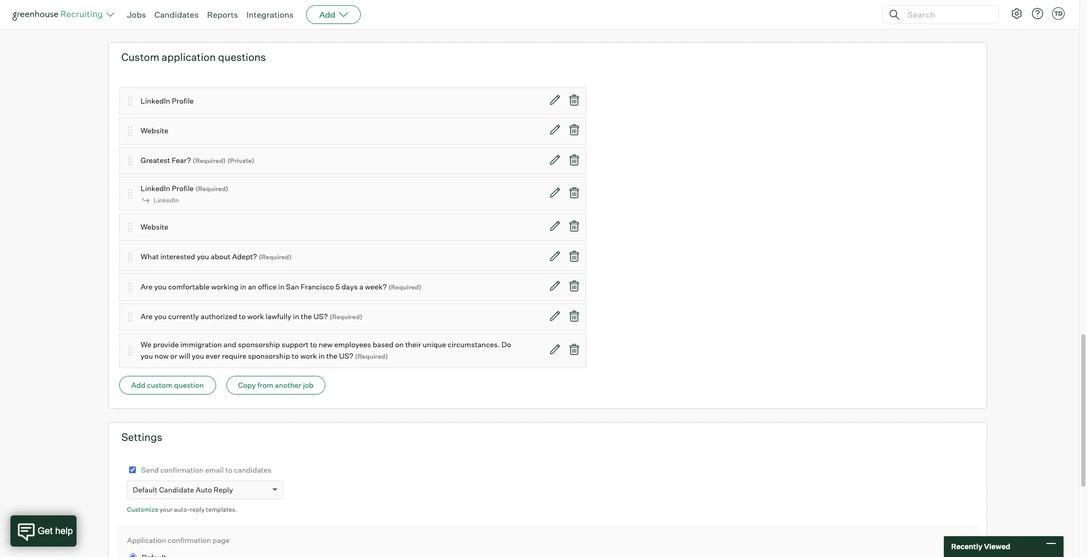 Task type: describe. For each thing, give the bounding box(es) containing it.
what interested you about adept? (required)
[[141, 252, 292, 261]]

(required) inside "are you comfortable working in an office in san francisco 5 days a week? (required)"
[[388, 283, 421, 291]]

(required) inside greatest fear? (required) (private)
[[193, 157, 226, 165]]

default candidate auto reply option
[[133, 485, 233, 494]]

email
[[205, 466, 224, 474]]

are for are you comfortable working in an office in san francisco 5 days a week?
[[141, 282, 153, 291]]

jobs link
[[127, 9, 146, 20]]

another
[[275, 381, 301, 390]]

are you comfortable working in an office in san francisco 5 days a week? (required)
[[141, 282, 421, 291]]

integrations link
[[246, 9, 294, 20]]

2 website from the top
[[141, 223, 168, 231]]

will
[[179, 352, 190, 360]]

Search text field
[[905, 7, 989, 22]]

reply
[[190, 505, 205, 513]]

to right email
[[225, 466, 232, 474]]

application confirmation page
[[127, 536, 230, 545]]

(required) down based
[[355, 353, 388, 360]]

candidate
[[159, 485, 194, 494]]

copy from another job
[[238, 381, 314, 390]]

greatest
[[141, 156, 170, 165]]

linkedin for linkedin profile (required)
[[141, 184, 170, 193]]

to down support
[[292, 352, 299, 360]]

custom application questions
[[121, 50, 266, 63]]

are for are you currently authorized to work lawfully in the us?
[[141, 312, 153, 321]]

1 website from the top
[[141, 126, 168, 135]]

(private)
[[227, 157, 254, 165]]

customize
[[127, 505, 158, 513]]

copy from another job button
[[226, 376, 326, 395]]

require
[[222, 352, 246, 360]]

jobs
[[127, 9, 146, 20]]

interested
[[160, 252, 195, 261]]

days
[[341, 282, 358, 291]]

linkedin profile (required)
[[141, 184, 228, 193]]

confirmation for application
[[168, 536, 211, 545]]

greenhouse recruiting image
[[12, 8, 106, 21]]

confirmation for send
[[160, 466, 204, 474]]

in right lawfully
[[293, 312, 299, 321]]

from
[[257, 381, 273, 390]]

you left currently
[[154, 312, 167, 321]]

reply
[[214, 485, 233, 494]]

support
[[282, 340, 309, 349]]

us? inside we provide immigration and sponsorship support to new employees based on their unique circumstances. do you now or will you ever require sponsorship to work in the us?
[[339, 352, 353, 360]]

linkedin profile
[[141, 96, 194, 105]]

now
[[155, 352, 169, 360]]

authorized
[[201, 312, 237, 321]]

td button
[[1050, 5, 1067, 22]]

candidates
[[234, 466, 272, 474]]

linkedin for linkedin profile
[[141, 96, 170, 105]]

add custom question button
[[119, 376, 216, 395]]

question
[[174, 381, 204, 390]]

working
[[211, 282, 239, 291]]

you down we
[[141, 352, 153, 360]]

immigration
[[180, 340, 222, 349]]

td
[[1054, 10, 1063, 17]]

what
[[141, 252, 159, 261]]

your
[[160, 505, 173, 513]]

templates.
[[206, 505, 237, 513]]

work inside we provide immigration and sponsorship support to new employees based on their unique circumstances. do you now or will you ever require sponsorship to work in the us?
[[300, 352, 317, 360]]

auto
[[196, 485, 212, 494]]

a
[[359, 282, 363, 291]]

recently
[[951, 542, 982, 551]]

lawfully
[[266, 312, 291, 321]]

you left comfortable
[[154, 282, 167, 291]]

you left about
[[197, 252, 209, 261]]

linkedin for linkedin
[[154, 196, 179, 204]]



Task type: vqa. For each thing, say whether or not it's contained in the screenshot.
top work
yes



Task type: locate. For each thing, give the bounding box(es) containing it.
based
[[373, 340, 393, 349]]

send
[[141, 466, 159, 474]]

the right lawfully
[[301, 312, 312, 321]]

comfortable
[[168, 282, 210, 291]]

None radio
[[357, 2, 363, 9]]

are down what
[[141, 282, 153, 291]]

candidates link
[[154, 9, 199, 20]]

website up what
[[141, 223, 168, 231]]

2 vertical spatial linkedin
[[154, 196, 179, 204]]

application
[[127, 536, 166, 545]]

you
[[197, 252, 209, 261], [154, 282, 167, 291], [154, 312, 167, 321], [141, 352, 153, 360], [192, 352, 204, 360]]

we
[[141, 340, 151, 349]]

linkedin down greatest
[[141, 184, 170, 193]]

to
[[239, 312, 246, 321], [310, 340, 317, 349], [292, 352, 299, 360], [225, 466, 232, 474]]

custom
[[121, 50, 159, 63]]

0 horizontal spatial add
[[131, 381, 145, 390]]

1 vertical spatial sponsorship
[[248, 352, 290, 360]]

(required) right fear? on the top left
[[193, 157, 226, 165]]

fear?
[[172, 156, 191, 165]]

website
[[141, 126, 168, 135], [141, 223, 168, 231]]

circumstances.
[[448, 340, 500, 349]]

1 are from the top
[[141, 282, 153, 291]]

0 horizontal spatial the
[[301, 312, 312, 321]]

the inside we provide immigration and sponsorship support to new employees based on their unique circumstances. do you now or will you ever require sponsorship to work in the us?
[[326, 352, 337, 360]]

and
[[223, 340, 236, 349]]

confirmation
[[160, 466, 204, 474], [168, 536, 211, 545]]

office
[[258, 282, 277, 291]]

(required) inside are you currently authorized to work lawfully in the us? (required)
[[329, 313, 362, 321]]

0 horizontal spatial us?
[[313, 312, 328, 321]]

us? down employees
[[339, 352, 353, 360]]

2 are from the top
[[141, 312, 153, 321]]

profile down fear? on the top left
[[172, 184, 194, 193]]

1 vertical spatial the
[[326, 352, 337, 360]]

add inside popup button
[[319, 9, 335, 20]]

None radio
[[130, 553, 136, 557]]

do
[[502, 340, 511, 349]]

add for add
[[319, 9, 335, 20]]

None checkbox
[[129, 467, 136, 473]]

currently
[[168, 312, 199, 321]]

0 vertical spatial the
[[301, 312, 312, 321]]

recently viewed
[[951, 542, 1010, 551]]

us?
[[313, 312, 328, 321], [339, 352, 353, 360]]

auto-
[[174, 505, 190, 513]]

0 vertical spatial add
[[319, 9, 335, 20]]

send confirmation email to candidates
[[141, 466, 272, 474]]

their
[[405, 340, 421, 349]]

unique
[[423, 340, 446, 349]]

application
[[162, 50, 216, 63]]

greatest fear? (required) (private)
[[141, 156, 254, 165]]

profile for linkedin profile
[[172, 96, 194, 105]]

add
[[319, 9, 335, 20], [131, 381, 145, 390]]

confirmation left page
[[168, 536, 211, 545]]

profile down application
[[172, 96, 194, 105]]

the
[[301, 312, 312, 321], [326, 352, 337, 360]]

default
[[133, 485, 157, 494]]

(required) up employees
[[329, 313, 362, 321]]

1 horizontal spatial work
[[300, 352, 317, 360]]

in left an
[[240, 282, 246, 291]]

custom
[[147, 381, 172, 390]]

job
[[303, 381, 314, 390]]

in down new
[[318, 352, 325, 360]]

0 vertical spatial us?
[[313, 312, 328, 321]]

reports
[[207, 9, 238, 20]]

viewed
[[984, 542, 1010, 551]]

(required)
[[193, 157, 226, 165], [195, 185, 228, 193], [259, 253, 292, 261], [388, 283, 421, 291], [329, 313, 362, 321], [355, 353, 388, 360]]

customize your auto-reply templates.
[[127, 505, 237, 513]]

copy
[[238, 381, 256, 390]]

1 vertical spatial linkedin
[[141, 184, 170, 193]]

integrations
[[246, 9, 294, 20]]

add for add custom question
[[131, 381, 145, 390]]

sponsorship up require
[[238, 340, 280, 349]]

(required) up "are you comfortable working in an office in san francisco 5 days a week? (required)"
[[259, 253, 292, 261]]

to left new
[[310, 340, 317, 349]]

an
[[248, 282, 256, 291]]

reports link
[[207, 9, 238, 20]]

add inside button
[[131, 381, 145, 390]]

to right authorized
[[239, 312, 246, 321]]

website up greatest
[[141, 126, 168, 135]]

(required) right week?
[[388, 283, 421, 291]]

week?
[[365, 282, 387, 291]]

0 vertical spatial linkedin
[[141, 96, 170, 105]]

0 vertical spatial profile
[[172, 96, 194, 105]]

or
[[170, 352, 177, 360]]

sponsorship down support
[[248, 352, 290, 360]]

1 vertical spatial website
[[141, 223, 168, 231]]

1 horizontal spatial us?
[[339, 352, 353, 360]]

0 vertical spatial website
[[141, 126, 168, 135]]

new
[[319, 340, 333, 349]]

1 vertical spatial add
[[131, 381, 145, 390]]

francisco
[[301, 282, 334, 291]]

(required) inside linkedin profile (required)
[[195, 185, 228, 193]]

settings
[[121, 431, 162, 444]]

linkedin
[[141, 96, 170, 105], [141, 184, 170, 193], [154, 196, 179, 204]]

us? up new
[[313, 312, 328, 321]]

end
[[130, 3, 143, 11]]

1 horizontal spatial add
[[319, 9, 335, 20]]

you down immigration
[[192, 352, 204, 360]]

customize link
[[127, 505, 158, 513]]

0 vertical spatial work
[[247, 312, 264, 321]]

1 vertical spatial us?
[[339, 352, 353, 360]]

san
[[286, 282, 299, 291]]

are you currently authorized to work lawfully in the us? (required)
[[141, 312, 362, 321]]

0 vertical spatial are
[[141, 282, 153, 291]]

adept?
[[232, 252, 257, 261]]

end month
[[130, 3, 165, 11]]

page
[[213, 536, 230, 545]]

0 horizontal spatial work
[[247, 312, 264, 321]]

add custom question
[[131, 381, 204, 390]]

confirmation up default candidate auto reply
[[160, 466, 204, 474]]

0 vertical spatial sponsorship
[[238, 340, 280, 349]]

work down support
[[300, 352, 317, 360]]

in inside we provide immigration and sponsorship support to new employees based on their unique circumstances. do you now or will you ever require sponsorship to work in the us?
[[318, 352, 325, 360]]

configure image
[[1010, 7, 1023, 20]]

sponsorship
[[238, 340, 280, 349], [248, 352, 290, 360]]

1 vertical spatial work
[[300, 352, 317, 360]]

employees
[[334, 340, 371, 349]]

on
[[395, 340, 404, 349]]

month
[[144, 3, 165, 11]]

1 vertical spatial are
[[141, 312, 153, 321]]

2 profile from the top
[[172, 184, 194, 193]]

provide
[[153, 340, 179, 349]]

(required) down greatest fear? (required) (private)
[[195, 185, 228, 193]]

are up we
[[141, 312, 153, 321]]

in left 'san'
[[278, 282, 284, 291]]

td button
[[1052, 7, 1065, 20]]

(required) inside 'what interested you about adept? (required)'
[[259, 253, 292, 261]]

questions
[[218, 50, 266, 63]]

the down new
[[326, 352, 337, 360]]

profile for linkedin profile (required)
[[172, 184, 194, 193]]

we provide immigration and sponsorship support to new employees based on their unique circumstances. do you now or will you ever require sponsorship to work in the us?
[[141, 340, 511, 360]]

work left lawfully
[[247, 312, 264, 321]]

5
[[335, 282, 340, 291]]

1 vertical spatial confirmation
[[168, 536, 211, 545]]

1 vertical spatial profile
[[172, 184, 194, 193]]

linkedin down linkedin profile (required)
[[154, 196, 179, 204]]

add button
[[306, 5, 361, 24]]

in
[[240, 282, 246, 291], [278, 282, 284, 291], [293, 312, 299, 321], [318, 352, 325, 360]]

about
[[211, 252, 230, 261]]

0 vertical spatial confirmation
[[160, 466, 204, 474]]

ever
[[206, 352, 220, 360]]

1 horizontal spatial the
[[326, 352, 337, 360]]

linkedin down custom
[[141, 96, 170, 105]]

default candidate auto reply
[[133, 485, 233, 494]]

are
[[141, 282, 153, 291], [141, 312, 153, 321]]

1 profile from the top
[[172, 96, 194, 105]]

candidates
[[154, 9, 199, 20]]



